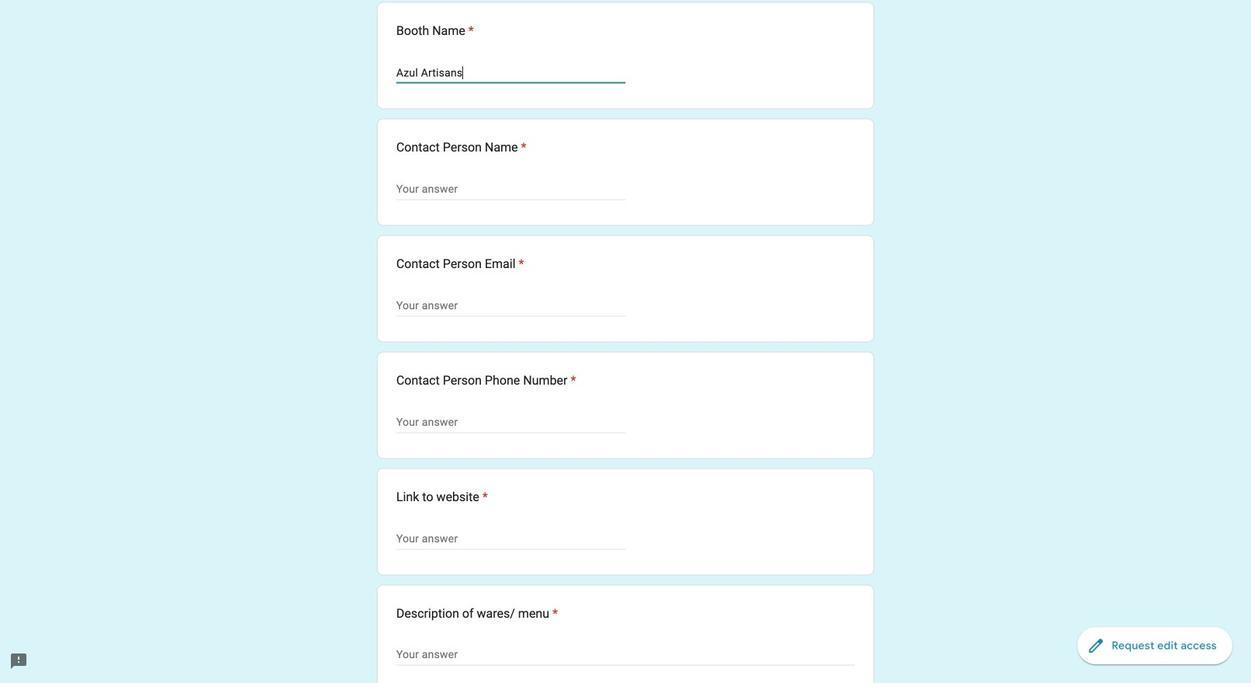 Task type: vqa. For each thing, say whether or not it's contained in the screenshot.
Change t heme
no



Task type: describe. For each thing, give the bounding box(es) containing it.
5 heading from the top
[[397, 488, 488, 507]]

Your answer text field
[[397, 647, 855, 665]]

2 heading from the top
[[397, 138, 527, 157]]

6 heading from the top
[[397, 605, 558, 623]]

report a problem to google image
[[9, 652, 28, 671]]



Task type: locate. For each thing, give the bounding box(es) containing it.
heading
[[397, 22, 474, 40], [397, 138, 527, 157], [397, 255, 525, 273], [397, 371, 577, 390], [397, 488, 488, 507], [397, 605, 558, 623]]

None text field
[[397, 64, 626, 82], [397, 413, 626, 432], [397, 64, 626, 82], [397, 413, 626, 432]]

None email field
[[397, 297, 626, 315]]

4 heading from the top
[[397, 371, 577, 390]]

None text field
[[397, 180, 626, 199], [397, 530, 626, 549], [397, 180, 626, 199], [397, 530, 626, 549]]

1 heading from the top
[[397, 22, 474, 40]]

3 heading from the top
[[397, 255, 525, 273]]

required question element
[[466, 22, 474, 40], [518, 138, 527, 157], [516, 255, 525, 273], [568, 371, 577, 390], [480, 488, 488, 507], [550, 605, 558, 623]]



